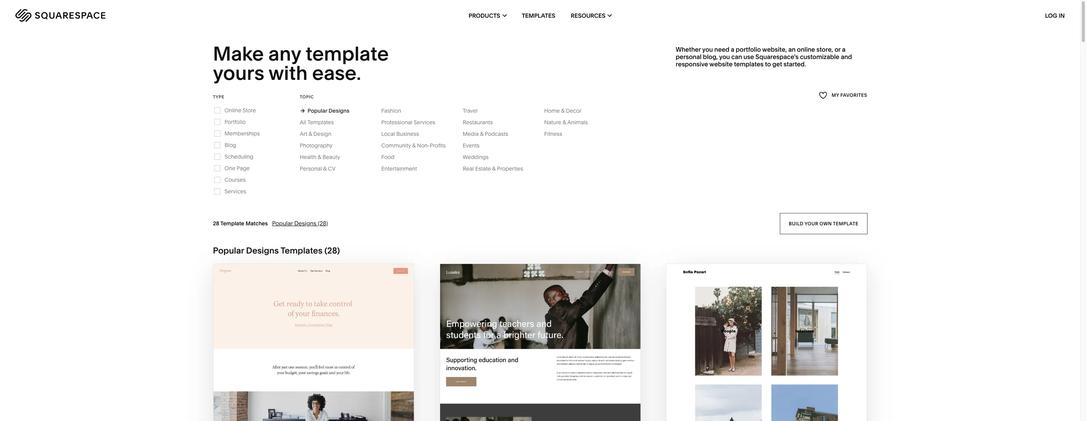 Task type: describe. For each thing, give the bounding box(es) containing it.
lusaka image
[[440, 264, 641, 422]]

squarespace logo link
[[15, 9, 226, 22]]

design
[[314, 131, 332, 137]]

pazari inside button
[[773, 378, 800, 387]]

restaurants
[[463, 119, 493, 126]]

resources
[[571, 12, 606, 19]]

website,
[[763, 46, 788, 53]]

designs for popular designs (28)
[[295, 220, 317, 227]]

professional services link
[[382, 119, 443, 126]]

decor
[[566, 107, 582, 114]]

non-
[[417, 142, 430, 149]]

template inside make any template yours with ease.
[[306, 42, 389, 66]]

log             in
[[1046, 12, 1066, 19]]

media & podcasts link
[[463, 131, 516, 137]]

health & beauty
[[300, 154, 340, 161]]

lusaka element
[[440, 264, 641, 422]]

weddings link
[[463, 154, 497, 161]]

and
[[842, 53, 853, 61]]

entertainment link
[[382, 165, 425, 172]]

2 a from the left
[[843, 46, 846, 53]]

popular designs (28) link
[[272, 220, 328, 227]]

nature & animals
[[545, 119, 588, 126]]

local business
[[382, 131, 419, 137]]

local
[[382, 131, 395, 137]]

0 vertical spatial services
[[414, 119, 436, 126]]

food
[[382, 154, 395, 161]]

(
[[325, 246, 328, 256]]

travel
[[463, 107, 478, 114]]

an
[[789, 46, 796, 53]]

media & podcasts
[[463, 131, 509, 137]]

with for start with pazari
[[751, 378, 771, 387]]

build your own template
[[789, 221, 859, 227]]

start for preview degraw
[[269, 383, 293, 392]]

yours
[[213, 61, 265, 85]]

own
[[820, 221, 833, 227]]

professional
[[382, 119, 413, 126]]

community
[[382, 142, 411, 149]]

type
[[213, 94, 225, 100]]

blog,
[[704, 53, 718, 61]]

estate
[[476, 165, 491, 172]]

degraw element
[[214, 264, 414, 422]]

nature
[[545, 119, 562, 126]]

photography link
[[300, 142, 340, 149]]

preview pazari
[[736, 394, 799, 402]]

can
[[732, 53, 743, 61]]

home & decor link
[[545, 107, 590, 114]]

make
[[213, 42, 264, 66]]

blog
[[225, 142, 236, 149]]

1 horizontal spatial 28
[[328, 246, 337, 256]]

restaurants link
[[463, 119, 501, 126]]

art & design
[[300, 131, 332, 137]]

start with lusaka
[[498, 383, 575, 392]]

0 vertical spatial templates
[[522, 12, 556, 19]]

travel link
[[463, 107, 486, 114]]

1 vertical spatial pazari
[[772, 394, 799, 402]]

0 horizontal spatial you
[[703, 46, 714, 53]]

build your own template button
[[781, 213, 868, 234]]

degraw image
[[214, 264, 414, 422]]

preview lusaka
[[508, 398, 574, 407]]

animals
[[568, 119, 588, 126]]

preview degraw link
[[279, 392, 348, 413]]

& for non-
[[413, 142, 416, 149]]

preview pazari link
[[736, 388, 799, 409]]

weddings
[[463, 154, 489, 161]]

online store
[[225, 107, 256, 114]]

community & non-profits link
[[382, 142, 454, 149]]

my favorites link
[[820, 90, 868, 101]]

0 horizontal spatial services
[[225, 188, 246, 195]]

squarespace's
[[756, 53, 799, 61]]

online
[[225, 107, 241, 114]]

start with pazari
[[726, 378, 800, 387]]

log
[[1046, 12, 1058, 19]]

& right estate
[[493, 165, 496, 172]]

topic
[[300, 94, 314, 100]]

fashion
[[382, 107, 402, 114]]

& for animals
[[563, 119, 567, 126]]

resources button
[[571, 0, 612, 31]]

1 horizontal spatial you
[[720, 53, 731, 61]]

popular for popular designs (28)
[[272, 220, 293, 227]]

to
[[766, 60, 772, 68]]

start with degraw
[[269, 383, 350, 392]]

matches
[[246, 220, 268, 227]]

build
[[789, 221, 804, 227]]

personal
[[300, 165, 322, 172]]

lusaka inside button
[[545, 383, 575, 392]]

website
[[710, 60, 733, 68]]

online
[[798, 46, 816, 53]]

start for preview pazari
[[726, 378, 750, 387]]

fashion link
[[382, 107, 409, 114]]

use
[[744, 53, 755, 61]]



Task type: vqa. For each thing, say whether or not it's contained in the screenshot.
Blog (50) link
no



Task type: locate. For each thing, give the bounding box(es) containing it.
lusaka down start with lusaka
[[543, 398, 574, 407]]

home & decor
[[545, 107, 582, 114]]

1 horizontal spatial designs
[[295, 220, 317, 227]]

products
[[469, 12, 501, 19]]

with up preview lusaka
[[523, 383, 543, 392]]

all
[[300, 119, 307, 126]]

with up preview pazari
[[751, 378, 771, 387]]

0 horizontal spatial 28
[[213, 220, 219, 227]]

1 horizontal spatial popular
[[272, 220, 293, 227]]

photography
[[300, 142, 333, 149]]

store,
[[817, 46, 834, 53]]

services up business
[[414, 119, 436, 126]]

0 horizontal spatial a
[[731, 46, 735, 53]]

start with pazari button
[[726, 372, 809, 394]]

preview for preview degraw
[[279, 398, 313, 407]]

popular down 'template'
[[213, 246, 244, 256]]

portfolio
[[225, 119, 246, 126]]

designs left (28)
[[295, 220, 317, 227]]

all templates link
[[300, 119, 342, 126]]

services down 'courses'
[[225, 188, 246, 195]]

fitness link
[[545, 131, 570, 137]]

1 vertical spatial designs
[[295, 220, 317, 227]]

0 vertical spatial 28
[[213, 220, 219, 227]]

a right or
[[843, 46, 846, 53]]

1 horizontal spatial a
[[843, 46, 846, 53]]

1 vertical spatial lusaka
[[543, 398, 574, 407]]

0 horizontal spatial template
[[306, 42, 389, 66]]

with inside make any template yours with ease.
[[269, 61, 308, 85]]

designs for popular designs
[[329, 107, 350, 114]]

2 horizontal spatial start
[[726, 378, 750, 387]]

products button
[[469, 0, 507, 31]]

degraw up preview degraw
[[316, 383, 350, 392]]

properties
[[497, 165, 524, 172]]

28 down (28)
[[328, 246, 337, 256]]

food link
[[382, 154, 403, 161]]

1 vertical spatial degraw
[[315, 398, 348, 407]]

start up preview pazari
[[726, 378, 750, 387]]

0 horizontal spatial preview
[[279, 398, 313, 407]]

start with degraw button
[[269, 377, 358, 398]]

ease.
[[312, 61, 361, 85]]

pazari element
[[667, 264, 868, 422]]

pazari up preview pazari
[[773, 378, 800, 387]]

designs up all templates link
[[329, 107, 350, 114]]

(28)
[[318, 220, 328, 227]]

preview down "start with degraw"
[[279, 398, 313, 407]]

2 horizontal spatial popular
[[308, 107, 328, 114]]

1 horizontal spatial template
[[834, 221, 859, 227]]

1 horizontal spatial services
[[414, 119, 436, 126]]

1 horizontal spatial start
[[498, 383, 521, 392]]

1 vertical spatial templates
[[308, 119, 334, 126]]

with for start with lusaka
[[523, 383, 543, 392]]

a right need
[[731, 46, 735, 53]]

pazari down start with pazari
[[772, 394, 799, 402]]

you left "can"
[[720, 53, 731, 61]]

& left cv
[[323, 165, 327, 172]]

& for podcasts
[[480, 131, 484, 137]]

need
[[715, 46, 730, 53]]

0 horizontal spatial popular
[[213, 246, 244, 256]]

28
[[213, 220, 219, 227], [328, 246, 337, 256]]

28 left 'template'
[[213, 220, 219, 227]]

or
[[835, 46, 841, 53]]

start with lusaka button
[[498, 377, 583, 398]]

preview down start with pazari
[[736, 394, 770, 402]]

nature & animals link
[[545, 119, 596, 126]]

lusaka up preview lusaka
[[545, 383, 575, 392]]

art
[[300, 131, 308, 137]]

1 vertical spatial popular
[[272, 220, 293, 227]]

popular for popular designs templates ( 28 )
[[213, 246, 244, 256]]

favorites
[[841, 92, 868, 98]]

& right home
[[562, 107, 565, 114]]

& left non-
[[413, 142, 416, 149]]

1 vertical spatial services
[[225, 188, 246, 195]]

& right "art" at the left
[[309, 131, 312, 137]]

whether you need a portfolio website, an online store, or a personal blog, you can use squarespace's customizable and responsive website templates to get started.
[[676, 46, 853, 68]]

& for cv
[[323, 165, 327, 172]]

events
[[463, 142, 480, 149]]

one
[[225, 165, 236, 172]]

media
[[463, 131, 479, 137]]

popular designs
[[308, 107, 350, 114]]

art & design link
[[300, 131, 339, 137]]

all templates
[[300, 119, 334, 126]]

started.
[[784, 60, 807, 68]]

template
[[221, 220, 244, 227]]

1 a from the left
[[731, 46, 735, 53]]

0 horizontal spatial start
[[269, 383, 293, 392]]

pazari
[[773, 378, 800, 387], [772, 394, 799, 402]]

2 horizontal spatial designs
[[329, 107, 350, 114]]

real estate & properties
[[463, 165, 524, 172]]

pazari image
[[667, 264, 868, 422]]

& for decor
[[562, 107, 565, 114]]

entertainment
[[382, 165, 417, 172]]

& for design
[[309, 131, 312, 137]]

28 template matches
[[213, 220, 268, 227]]

personal & cv link
[[300, 165, 344, 172]]

2 vertical spatial designs
[[246, 246, 279, 256]]

0 vertical spatial popular
[[308, 107, 328, 114]]

preview for preview pazari
[[736, 394, 770, 402]]

popular right matches
[[272, 220, 293, 227]]

0 vertical spatial degraw
[[316, 383, 350, 392]]

real estate & properties link
[[463, 165, 531, 172]]

page
[[237, 165, 250, 172]]

with for start with degraw
[[295, 383, 314, 392]]

health
[[300, 154, 317, 161]]

get
[[773, 60, 783, 68]]

& right media
[[480, 131, 484, 137]]

)
[[337, 246, 340, 256]]

personal
[[676, 53, 702, 61]]

0 horizontal spatial designs
[[246, 246, 279, 256]]

popular designs link
[[300, 107, 350, 114]]

store
[[243, 107, 256, 114]]

portfolio
[[736, 46, 762, 53]]

& for beauty
[[318, 154, 321, 161]]

home
[[545, 107, 560, 114]]

2 horizontal spatial preview
[[736, 394, 770, 402]]

make any template yours with ease.
[[213, 42, 393, 85]]

podcasts
[[485, 131, 509, 137]]

designs for popular designs templates ( 28 )
[[246, 246, 279, 256]]

start up preview lusaka
[[498, 383, 521, 392]]

0 vertical spatial designs
[[329, 107, 350, 114]]

template inside button
[[834, 221, 859, 227]]

my favorites
[[833, 92, 868, 98]]

scheduling
[[225, 153, 254, 160]]

start up preview degraw
[[269, 383, 293, 392]]

professional services
[[382, 119, 436, 126]]

degraw down "start with degraw"
[[315, 398, 348, 407]]

you left need
[[703, 46, 714, 53]]

designs
[[329, 107, 350, 114], [295, 220, 317, 227], [246, 246, 279, 256]]

customizable
[[801, 53, 840, 61]]

1 vertical spatial 28
[[328, 246, 337, 256]]

2 vertical spatial templates
[[281, 246, 323, 256]]

popular up all templates
[[308, 107, 328, 114]]

1 vertical spatial template
[[834, 221, 859, 227]]

& right health
[[318, 154, 321, 161]]

log             in link
[[1046, 12, 1066, 19]]

0 vertical spatial pazari
[[773, 378, 800, 387]]

1 horizontal spatial preview
[[508, 398, 541, 407]]

2 vertical spatial popular
[[213, 246, 244, 256]]

popular designs (28)
[[272, 220, 328, 227]]

preview for preview lusaka
[[508, 398, 541, 407]]

profits
[[430, 142, 446, 149]]

degraw inside button
[[316, 383, 350, 392]]

preview down start with lusaka
[[508, 398, 541, 407]]

responsive
[[676, 60, 709, 68]]

popular designs templates ( 28 )
[[213, 246, 340, 256]]

personal & cv
[[300, 165, 336, 172]]

& right nature
[[563, 119, 567, 126]]

courses
[[225, 177, 246, 183]]

with up preview degraw
[[295, 383, 314, 392]]

preview lusaka link
[[508, 392, 574, 413]]

one page
[[225, 165, 250, 172]]

with up topic
[[269, 61, 308, 85]]

designs down matches
[[246, 246, 279, 256]]

in
[[1060, 12, 1066, 19]]

0 vertical spatial template
[[306, 42, 389, 66]]

templates
[[735, 60, 764, 68]]

popular for popular designs
[[308, 107, 328, 114]]

memberships
[[225, 130, 260, 137]]

templates link
[[522, 0, 556, 31]]

squarespace logo image
[[15, 9, 105, 22]]

start
[[726, 378, 750, 387], [269, 383, 293, 392], [498, 383, 521, 392]]

0 vertical spatial lusaka
[[545, 383, 575, 392]]

health & beauty link
[[300, 154, 348, 161]]

cv
[[328, 165, 336, 172]]

my
[[833, 92, 840, 98]]



